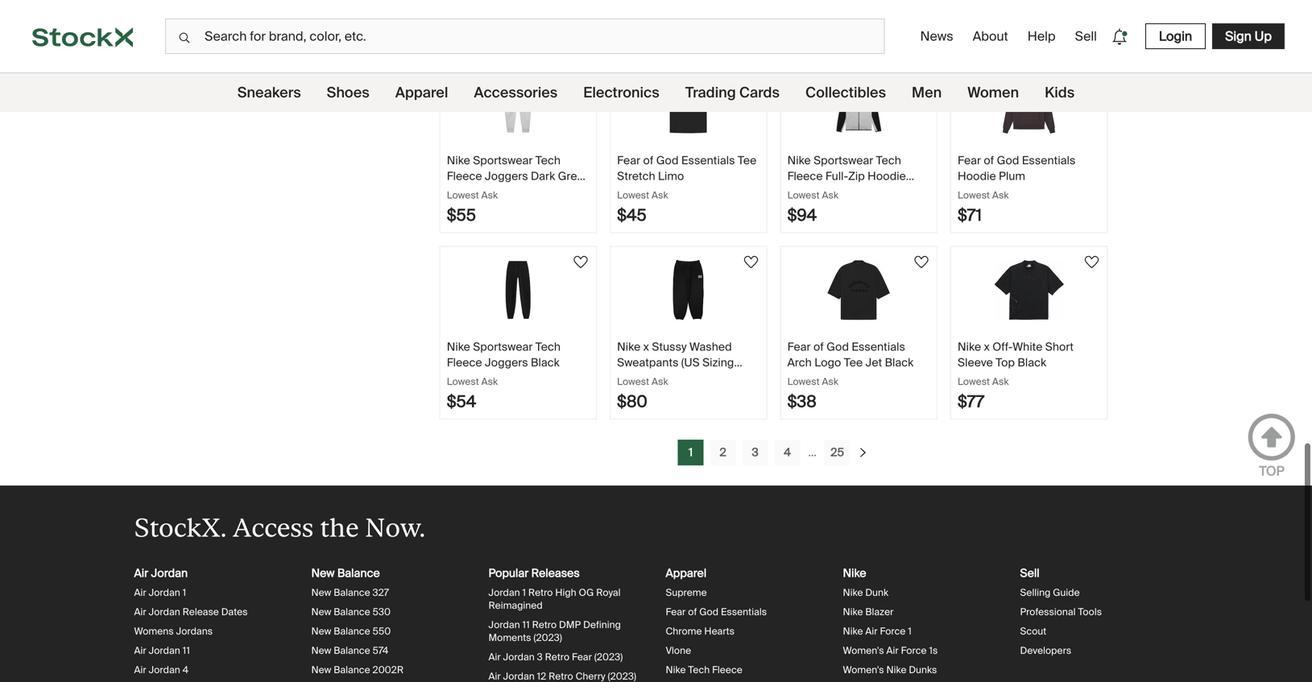 Task type: locate. For each thing, give the bounding box(es) containing it.
apparel right the shoes link at top
[[396, 83, 448, 102]]

joggers for heather/black
[[485, 169, 528, 184]]

sell inside the sell selling guide professional tools scout developers
[[1021, 566, 1040, 581]]

2 joggers from the top
[[485, 355, 528, 370]]

$38
[[788, 392, 817, 412]]

sweatpants
[[618, 355, 679, 370]]

tee
[[738, 153, 757, 168], [844, 355, 863, 370]]

2 horizontal spatial follow image
[[1083, 253, 1102, 272]]

1 horizontal spatial tee
[[844, 355, 863, 370]]

kids link
[[1045, 73, 1075, 112]]

nike up sleeve
[[958, 340, 982, 355]]

1 horizontal spatial 3
[[752, 445, 759, 460]]

notification unread icon image
[[1109, 25, 1132, 48]]

news
[[921, 28, 954, 45]]

1 horizontal spatial 4
[[784, 445, 791, 460]]

fleece inside "apparel supreme fear of god essentials chrome hearts vlone nike tech fleece"
[[713, 664, 743, 677]]

men
[[912, 83, 942, 102]]

apparel list
[[666, 566, 824, 683]]

access
[[233, 513, 314, 543]]

limo
[[658, 169, 685, 184]]

lowest down stretch
[[618, 189, 650, 201]]

1 vertical spatial women's
[[843, 664, 885, 677]]

0 vertical spatial women's
[[843, 645, 885, 657]]

nike x stussy washed sweatpants (us sizing ss23) black
[[618, 340, 735, 386]]

tab list
[[656, 433, 893, 467]]

0 vertical spatial sell link
[[1069, 21, 1104, 51]]

new balance 327 link
[[312, 587, 389, 599]]

trading cards link
[[686, 73, 780, 112]]

1 up reimagined
[[523, 587, 526, 599]]

air down moments
[[489, 651, 501, 664]]

sell left notification unread icon
[[1076, 28, 1098, 45]]

dates
[[221, 606, 248, 619]]

lowest inside lowest ask $80
[[618, 376, 650, 388]]

stussy
[[652, 340, 687, 355]]

dunks
[[909, 664, 938, 677]]

0 horizontal spatial 3
[[537, 651, 543, 664]]

6 new from the top
[[312, 664, 332, 677]]

fear inside fear of god essentials tee stretch limo lowest ask $45
[[618, 153, 641, 168]]

nike air force 1 link
[[843, 625, 912, 638]]

nike inside "nike sportswear tech fleece joggers dark grey heather/black"
[[447, 153, 471, 168]]

essentials for black
[[852, 340, 906, 355]]

professional tools link
[[1021, 606, 1103, 619]]

joggers for ask
[[485, 355, 528, 370]]

of down 'women' link
[[984, 153, 995, 168]]

logo
[[815, 355, 842, 370]]

lowest inside lowest ask $55
[[447, 189, 479, 201]]

0 horizontal spatial sell link
[[1021, 566, 1040, 581]]

nike inside nike x off-white short sleeve top black lowest ask $77
[[958, 340, 982, 355]]

tech inside nike sportswear tech fleece full-zip hoodie black/dark grey heather/white
[[877, 153, 902, 168]]

nike x off-white short sleeve top black image
[[973, 260, 1086, 320]]

tech up dark
[[536, 153, 561, 168]]

essentials inside 'fear of god essentials arch logo tee jet black lowest ask $38'
[[852, 340, 906, 355]]

sell link left notification unread icon
[[1069, 21, 1104, 51]]

lowest up $94
[[788, 189, 820, 201]]

(us
[[682, 355, 700, 370]]

nike up heather/black
[[447, 153, 471, 168]]

(2023) up air jordan 3 retro fear (2023) "link"
[[534, 632, 562, 644]]

0 horizontal spatial apparel link
[[396, 73, 448, 112]]

2 link
[[711, 440, 736, 466]]

sportswear inside nike sportswear tech fleece full-zip hoodie black/dark grey heather/white
[[814, 153, 874, 168]]

now.
[[365, 513, 426, 543]]

2
[[720, 445, 727, 460]]

accessories link
[[474, 73, 558, 112]]

fleece down hearts
[[713, 664, 743, 677]]

stockx.
[[134, 513, 227, 543]]

sell up the "selling"
[[1021, 566, 1040, 581]]

essentials inside the fear of god essentials hoodie plum lowest ask $71
[[1023, 153, 1076, 168]]

1 vertical spatial 4
[[183, 664, 189, 677]]

air up 'air jordan 1' link
[[134, 566, 148, 581]]

joggers
[[485, 169, 528, 184], [485, 355, 528, 370]]

god for ask
[[657, 153, 679, 168]]

1 vertical spatial apparel
[[666, 566, 707, 581]]

lowest down arch
[[788, 376, 820, 388]]

trading cards
[[686, 83, 780, 102]]

1 horizontal spatial x
[[985, 340, 990, 355]]

follow image for ask
[[912, 253, 932, 272]]

essentials up the 'jet'
[[852, 340, 906, 355]]

of inside the fear of god essentials hoodie plum lowest ask $71
[[984, 153, 995, 168]]

fleece inside nike sportswear tech fleece full-zip hoodie black/dark grey heather/white
[[788, 169, 823, 184]]

lowest up $71
[[958, 189, 991, 201]]

blazer
[[866, 606, 894, 619]]

collectibles link
[[806, 73, 887, 112]]

nike up 'sweatpants'
[[618, 340, 641, 355]]

ask inside 'fear of god essentials arch logo tee jet black lowest ask $38'
[[822, 376, 839, 388]]

4 down 'air jordan 11' link at left
[[183, 664, 189, 677]]

4 new from the top
[[312, 625, 332, 638]]

joggers down nike sportswear tech fleece joggers black image
[[485, 355, 528, 370]]

1 horizontal spatial follow image
[[912, 253, 932, 272]]

3 down jordan 11 retro dmp defining moments (2023) link
[[537, 651, 543, 664]]

2 hoodie from the left
[[958, 169, 997, 184]]

black inside nike x off-white short sleeve top black lowest ask $77
[[1018, 355, 1047, 370]]

fear inside 'fear of god essentials arch logo tee jet black lowest ask $38'
[[788, 340, 811, 355]]

tech inside "nike sportswear tech fleece joggers dark grey heather/black"
[[536, 153, 561, 168]]

jordan up air jordan 4 "link"
[[149, 645, 180, 657]]

of inside 'fear of god essentials arch logo tee jet black lowest ask $38'
[[814, 340, 824, 355]]

essentials
[[682, 153, 735, 168], [1023, 153, 1076, 168], [852, 340, 906, 355], [721, 606, 767, 619]]

lowest up $80
[[618, 376, 650, 388]]

1 vertical spatial 3
[[537, 651, 543, 664]]

11 down jordans
[[183, 645, 190, 657]]

apparel inside the product category switcher element
[[396, 83, 448, 102]]

fear of god essentials hoodie plum lowest ask $71
[[958, 153, 1076, 226]]

3 link
[[743, 440, 769, 466]]

1 vertical spatial sell
[[1021, 566, 1040, 581]]

god up logo
[[827, 340, 849, 355]]

ask inside lowest ask $80
[[652, 376, 669, 388]]

next image
[[857, 444, 870, 462]]

550
[[373, 625, 391, 638]]

new balance 550 link
[[312, 625, 391, 638]]

fear up chrome
[[666, 606, 686, 619]]

jordan down air jordan link
[[149, 587, 180, 599]]

0 vertical spatial retro
[[529, 587, 553, 599]]

essentials for ask
[[682, 153, 735, 168]]

fear
[[618, 153, 641, 168], [958, 153, 982, 168], [788, 340, 811, 355], [666, 606, 686, 619], [572, 651, 592, 664]]

of for $71
[[984, 153, 995, 168]]

lowest inside fear of god essentials tee stretch limo lowest ask $45
[[618, 189, 650, 201]]

sell
[[1076, 28, 1098, 45], [1021, 566, 1040, 581]]

sell selling guide professional tools scout developers
[[1021, 566, 1103, 657]]

essentials up plum
[[1023, 153, 1076, 168]]

fear down dmp
[[572, 651, 592, 664]]

0 vertical spatial 3
[[752, 445, 759, 460]]

shoes link
[[327, 73, 370, 112]]

essentials inside fear of god essentials tee stretch limo lowest ask $45
[[682, 153, 735, 168]]

5 new from the top
[[312, 645, 332, 657]]

electronics link
[[584, 73, 660, 112]]

3 right 2
[[752, 445, 759, 460]]

1 new from the top
[[312, 566, 335, 581]]

1 vertical spatial sell link
[[1021, 566, 1040, 581]]

sell link up the "selling"
[[1021, 566, 1040, 581]]

grey right dark
[[558, 169, 583, 184]]

nike inside nike sportswear tech fleece full-zip hoodie black/dark grey heather/white
[[788, 153, 811, 168]]

0 horizontal spatial tee
[[738, 153, 757, 168]]

air up women's nike dunks link
[[887, 645, 899, 657]]

apparel inside "apparel supreme fear of god essentials chrome hearts vlone nike tech fleece"
[[666, 566, 707, 581]]

1 horizontal spatial apparel link
[[666, 566, 707, 581]]

apparel supreme fear of god essentials chrome hearts vlone nike tech fleece
[[666, 566, 767, 677]]

god up limo
[[657, 153, 679, 168]]

sign
[[1226, 28, 1252, 45]]

4 left the ...
[[784, 445, 791, 460]]

jordan
[[151, 566, 188, 581], [149, 587, 180, 599], [489, 587, 520, 599], [149, 606, 180, 619], [489, 619, 520, 631], [149, 645, 180, 657], [503, 651, 535, 664], [149, 664, 180, 677]]

1 vertical spatial (2023)
[[595, 651, 623, 664]]

11 up moments
[[523, 619, 530, 631]]

Search... search field
[[165, 19, 885, 54]]

men link
[[912, 73, 942, 112]]

women's down nike air force 1 link
[[843, 645, 885, 657]]

new down new balance link
[[312, 587, 332, 599]]

hoodie inside nike sportswear tech fleece full-zip hoodie black/dark grey heather/white
[[868, 169, 907, 184]]

retro left dmp
[[532, 619, 557, 631]]

god up chrome hearts link
[[700, 606, 719, 619]]

force left the 1s
[[902, 645, 927, 657]]

black right the 'jet'
[[885, 355, 914, 370]]

joggers up heather/black
[[485, 169, 528, 184]]

air inside popular releases jordan 1 retro high og royal reimagined jordan 11 retro dmp defining moments (2023) air jordan 3 retro fear (2023)
[[489, 651, 501, 664]]

ss23)
[[618, 371, 648, 386]]

follow image for $71
[[1083, 66, 1102, 85]]

1 left 2
[[689, 445, 693, 460]]

tech down nike sportswear tech fleece full-zip hoodie black/dark grey heather/white image
[[877, 153, 902, 168]]

black down 'sweatpants'
[[651, 371, 680, 386]]

jordan down 'air jordan 1' link
[[149, 606, 180, 619]]

0 horizontal spatial sell
[[1021, 566, 1040, 581]]

nike down women's air force 1s 'link'
[[887, 664, 907, 677]]

2 follow image from the left
[[912, 253, 932, 272]]

grey inside nike sportswear tech fleece full-zip hoodie black/dark grey heather/white
[[848, 184, 873, 199]]

balance up 'new balance 550' link
[[334, 606, 370, 619]]

tee down cards on the top
[[738, 153, 757, 168]]

of
[[644, 153, 654, 168], [984, 153, 995, 168], [814, 340, 824, 355], [689, 606, 697, 619]]

new up new balance 327 link
[[312, 566, 335, 581]]

hoodie right the zip
[[868, 169, 907, 184]]

0 vertical spatial 4
[[784, 445, 791, 460]]

lowest up $54
[[447, 376, 479, 388]]

nike dunk link
[[843, 587, 889, 599]]

air down air jordan link
[[134, 587, 146, 599]]

$80
[[618, 392, 648, 412]]

essentials up limo
[[682, 153, 735, 168]]

(2023) down defining
[[595, 651, 623, 664]]

0 horizontal spatial grey
[[558, 169, 583, 184]]

nike sportswear tech fleece full-zip hoodie black/dark grey heather/white image
[[803, 73, 916, 134]]

follow image
[[742, 253, 761, 272], [912, 253, 932, 272], [1083, 253, 1102, 272]]

sign up
[[1226, 28, 1273, 45]]

essentials up hearts
[[721, 606, 767, 619]]

0 vertical spatial 11
[[523, 619, 530, 631]]

1 vertical spatial 11
[[183, 645, 190, 657]]

fear of god essentials tee stretch limo lowest ask $45
[[618, 153, 757, 226]]

tab list containing 1
[[656, 433, 893, 467]]

force
[[881, 625, 906, 638], [902, 645, 927, 657]]

1 horizontal spatial hoodie
[[958, 169, 997, 184]]

sneakers
[[238, 83, 301, 102]]

force up women's air force 1s 'link'
[[881, 625, 906, 638]]

0 vertical spatial sell
[[1076, 28, 1098, 45]]

apparel up the "supreme" 'link'
[[666, 566, 707, 581]]

royal
[[597, 587, 621, 599]]

black inside 'nike x stussy washed sweatpants (us sizing ss23) black'
[[651, 371, 680, 386]]

nike up the 'black/dark'
[[788, 153, 811, 168]]

tech for dark
[[536, 153, 561, 168]]

joggers inside nike sportswear tech fleece joggers black lowest ask $54
[[485, 355, 528, 370]]

sportswear
[[473, 153, 533, 168], [814, 153, 874, 168], [473, 340, 533, 355]]

tee inside fear of god essentials tee stretch limo lowest ask $45
[[738, 153, 757, 168]]

0 horizontal spatial follow image
[[742, 253, 761, 272]]

fear of god essentials hoodie plum image
[[973, 73, 1086, 134]]

nike down nike link
[[843, 587, 864, 599]]

lowest inside the fear of god essentials hoodie plum lowest ask $71
[[958, 189, 991, 201]]

black down nike sportswear tech fleece joggers black image
[[531, 355, 560, 370]]

0 horizontal spatial x
[[644, 340, 650, 355]]

lowest inside nike sportswear tech fleece joggers black lowest ask $54
[[447, 376, 479, 388]]

new balance link
[[312, 566, 380, 581]]

2 x from the left
[[985, 340, 990, 355]]

new down new balance 574 link
[[312, 664, 332, 677]]

sell for sell selling guide professional tools scout developers
[[1021, 566, 1040, 581]]

1 x from the left
[[644, 340, 650, 355]]

fear for $71
[[958, 153, 982, 168]]

1
[[689, 445, 693, 460], [183, 587, 186, 599], [523, 587, 526, 599], [909, 625, 912, 638]]

1 hoodie from the left
[[868, 169, 907, 184]]

1 vertical spatial joggers
[[485, 355, 528, 370]]

3 follow image from the left
[[1083, 253, 1102, 272]]

1 joggers from the top
[[485, 169, 528, 184]]

hoodie left plum
[[958, 169, 997, 184]]

nike inside "apparel supreme fear of god essentials chrome hearts vlone nike tech fleece"
[[666, 664, 686, 677]]

tech down nike sportswear tech fleece joggers black image
[[536, 340, 561, 355]]

air jordan release dates link
[[134, 606, 248, 619]]

joggers inside "nike sportswear tech fleece joggers dark grey heather/black"
[[485, 169, 528, 184]]

4 inside tab list
[[784, 445, 791, 460]]

fleece inside nike sportswear tech fleece joggers black lowest ask $54
[[447, 355, 482, 370]]

ask inside fear of god essentials tee stretch limo lowest ask $45
[[652, 189, 669, 201]]

0 horizontal spatial apparel
[[396, 83, 448, 102]]

0 vertical spatial joggers
[[485, 169, 528, 184]]

2 new from the top
[[312, 587, 332, 599]]

0 horizontal spatial 11
[[183, 645, 190, 657]]

balance down new balance 574 link
[[334, 664, 370, 677]]

product category switcher element
[[0, 73, 1313, 112]]

fear of god essentials arch logo tee jet black image
[[803, 260, 916, 320]]

fear up $71
[[958, 153, 982, 168]]

fear inside the fear of god essentials hoodie plum lowest ask $71
[[958, 153, 982, 168]]

1 horizontal spatial (2023)
[[595, 651, 623, 664]]

1 up women's air force 1s 'link'
[[909, 625, 912, 638]]

x inside 'nike x stussy washed sweatpants (us sizing ss23) black'
[[644, 340, 650, 355]]

1 vertical spatial grey
[[848, 184, 873, 199]]

grey down the zip
[[848, 184, 873, 199]]

god up plum
[[997, 153, 1020, 168]]

sportswear inside "nike sportswear tech fleece joggers dark grey heather/black"
[[473, 153, 533, 168]]

women's air force 1s link
[[843, 645, 938, 657]]

god inside the fear of god essentials hoodie plum lowest ask $71
[[997, 153, 1020, 168]]

25
[[831, 445, 845, 460]]

follow image for $94
[[912, 66, 932, 85]]

about link
[[967, 21, 1015, 51]]

x inside nike x off-white short sleeve top black lowest ask $77
[[985, 340, 990, 355]]

sell link
[[1069, 21, 1104, 51], [1021, 566, 1040, 581]]

retro down jordan 11 retro dmp defining moments (2023) link
[[545, 651, 570, 664]]

new down 'new balance 550' link
[[312, 645, 332, 657]]

stockx logo image
[[32, 27, 133, 47]]

fear of god essentials link
[[666, 606, 767, 619]]

sell link inside list
[[1021, 566, 1040, 581]]

follow image for $54
[[572, 253, 591, 272]]

essentials for $71
[[1023, 153, 1076, 168]]

supreme link
[[666, 587, 707, 599]]

1 horizontal spatial apparel
[[666, 566, 707, 581]]

fleece inside "nike sportswear tech fleece joggers dark grey heather/black"
[[447, 169, 482, 184]]

chrome
[[666, 625, 702, 638]]

1 horizontal spatial 11
[[523, 619, 530, 631]]

new up new balance 574 link
[[312, 625, 332, 638]]

stockx logo link
[[0, 0, 165, 73]]

god inside fear of god essentials tee stretch limo lowest ask $45
[[657, 153, 679, 168]]

fleece up the 'black/dark'
[[788, 169, 823, 184]]

1 up air jordan release dates link
[[183, 587, 186, 599]]

apparel for apparel supreme fear of god essentials chrome hearts vlone nike tech fleece
[[666, 566, 707, 581]]

fleece up $54
[[447, 355, 482, 370]]

lowest down sleeve
[[958, 376, 991, 388]]

1 vertical spatial apparel link
[[666, 566, 707, 581]]

1 vertical spatial tee
[[844, 355, 863, 370]]

nike tech fleece link
[[666, 664, 743, 677]]

heather/white
[[788, 200, 865, 215]]

fear inside "apparel supreme fear of god essentials chrome hearts vlone nike tech fleece"
[[666, 606, 686, 619]]

help
[[1028, 28, 1056, 45]]

black down white
[[1018, 355, 1047, 370]]

short
[[1046, 340, 1074, 355]]

ask inside lowest ask $55
[[482, 189, 498, 201]]

retro
[[529, 587, 553, 599], [532, 619, 557, 631], [545, 651, 570, 664]]

retro down popular releases link
[[529, 587, 553, 599]]

0 horizontal spatial (2023)
[[534, 632, 562, 644]]

0 vertical spatial tee
[[738, 153, 757, 168]]

new
[[312, 566, 335, 581], [312, 587, 332, 599], [312, 606, 332, 619], [312, 625, 332, 638], [312, 645, 332, 657], [312, 664, 332, 677]]

of up stretch
[[644, 153, 654, 168]]

fear of god essentials tee stretch limo image
[[633, 73, 745, 134]]

0 horizontal spatial 4
[[183, 664, 189, 677]]

apparel link up the "supreme" 'link'
[[666, 566, 707, 581]]

of inside fear of god essentials tee stretch limo lowest ask $45
[[644, 153, 654, 168]]

follow image
[[572, 66, 591, 85], [742, 66, 761, 85], [912, 66, 932, 85], [1083, 66, 1102, 85], [572, 253, 591, 272]]

women's down women's air force 1s 'link'
[[843, 664, 885, 677]]

lowest up $55
[[447, 189, 479, 201]]

3 inside popular releases jordan 1 retro high og royal reimagined jordan 11 retro dmp defining moments (2023) air jordan 3 retro fear (2023)
[[537, 651, 543, 664]]

supreme
[[666, 587, 707, 599]]

womens jordans link
[[134, 625, 213, 638]]

essentials inside "apparel supreme fear of god essentials chrome hearts vlone nike tech fleece"
[[721, 606, 767, 619]]

0 vertical spatial grey
[[558, 169, 583, 184]]

air jordan 11 link
[[134, 645, 190, 657]]

god inside 'fear of god essentials arch logo tee jet black lowest ask $38'
[[827, 340, 849, 355]]

0 vertical spatial apparel
[[396, 83, 448, 102]]

tech inside nike sportswear tech fleece joggers black lowest ask $54
[[536, 340, 561, 355]]

fear up stretch
[[618, 153, 641, 168]]

x up 'sweatpants'
[[644, 340, 650, 355]]

nike down vlone
[[666, 664, 686, 677]]

1 horizontal spatial sell
[[1076, 28, 1098, 45]]

1 horizontal spatial grey
[[848, 184, 873, 199]]

$94
[[788, 205, 817, 226]]

tech for black
[[536, 340, 561, 355]]

ask inside nike sportswear tech fleece joggers black lowest ask $54
[[482, 376, 498, 388]]

sleeve
[[958, 355, 994, 370]]

3 new from the top
[[312, 606, 332, 619]]

0 horizontal spatial hoodie
[[868, 169, 907, 184]]

11 inside air jordan air jordan 1 air jordan release dates womens jordans air jordan 11 air jordan 4
[[183, 645, 190, 657]]

fleece up heather/black
[[447, 169, 482, 184]]

jordans
[[176, 625, 213, 638]]

$54
[[447, 392, 477, 412]]

arch
[[788, 355, 812, 370]]

apparel link right the shoes link at top
[[396, 73, 448, 112]]



Task type: describe. For each thing, give the bounding box(es) containing it.
tee inside 'fear of god essentials arch logo tee jet black lowest ask $38'
[[844, 355, 863, 370]]

releases
[[532, 566, 580, 581]]

reimagined
[[489, 600, 543, 612]]

x for off-
[[985, 340, 990, 355]]

sneakers link
[[238, 73, 301, 112]]

25 link
[[825, 440, 851, 466]]

black inside 'fear of god essentials arch logo tee jet black lowest ask $38'
[[885, 355, 914, 370]]

of for $45
[[644, 153, 654, 168]]

balance down new balance 530 'link'
[[334, 625, 370, 638]]

air jordan list
[[134, 566, 292, 683]]

collectibles
[[806, 83, 887, 102]]

login button
[[1146, 23, 1207, 49]]

scout
[[1021, 625, 1047, 638]]

up
[[1255, 28, 1273, 45]]

popular releases link
[[489, 566, 580, 581]]

lowest inside lowest ask $94
[[788, 189, 820, 201]]

sign up button
[[1213, 23, 1286, 49]]

1 follow image from the left
[[742, 253, 761, 272]]

ask inside lowest ask $94
[[822, 189, 839, 201]]

selling guide link
[[1021, 587, 1081, 599]]

new balance list
[[312, 566, 469, 683]]

air down nike blazer link
[[866, 625, 878, 638]]

women's nike dunks link
[[843, 664, 938, 677]]

apparel for apparel
[[396, 83, 448, 102]]

nike sportswear tech fleece joggers black image
[[462, 260, 575, 320]]

dmp
[[559, 619, 581, 631]]

black inside nike sportswear tech fleece joggers black lowest ask $54
[[531, 355, 560, 370]]

0 vertical spatial apparel link
[[396, 73, 448, 112]]

air jordan 3 retro fear (2023) link
[[489, 651, 623, 664]]

ask inside nike x off-white short sleeve top black lowest ask $77
[[993, 376, 1009, 388]]

god inside "apparel supreme fear of god essentials chrome hearts vlone nike tech fleece"
[[700, 606, 719, 619]]

hoodie inside the fear of god essentials hoodie plum lowest ask $71
[[958, 169, 997, 184]]

4 link
[[775, 440, 801, 466]]

off-
[[993, 340, 1013, 355]]

of inside "apparel supreme fear of god essentials chrome hearts vlone nike tech fleece"
[[689, 606, 697, 619]]

women
[[968, 83, 1020, 102]]

air down womens
[[134, 645, 146, 657]]

jordan up moments
[[489, 619, 520, 631]]

lowest ask $80
[[618, 376, 669, 412]]

air jordan 4 link
[[134, 664, 189, 677]]

zip
[[849, 169, 865, 184]]

1 inside air jordan air jordan 1 air jordan release dates womens jordans air jordan 11 air jordan 4
[[183, 587, 186, 599]]

fleece for ask
[[447, 355, 482, 370]]

nike sportswear tech fleece joggers dark grey heather/black
[[447, 153, 583, 199]]

2002r
[[373, 664, 404, 677]]

jet
[[866, 355, 883, 370]]

327
[[373, 587, 389, 599]]

574
[[373, 645, 389, 657]]

electronics
[[584, 83, 660, 102]]

popular
[[489, 566, 529, 581]]

balance up new balance 327 link
[[338, 566, 380, 581]]

heather/black
[[447, 184, 523, 199]]

nike list
[[843, 566, 1001, 683]]

fear for $38
[[788, 340, 811, 355]]

...
[[809, 445, 817, 460]]

og
[[579, 587, 594, 599]]

tech for zip
[[877, 153, 902, 168]]

sportswear for $94
[[814, 153, 874, 168]]

$55
[[447, 205, 476, 226]]

tech inside "apparel supreme fear of god essentials chrome hearts vlone nike tech fleece"
[[689, 664, 710, 677]]

sportswear for $55
[[473, 153, 533, 168]]

professional
[[1021, 606, 1076, 619]]

grey inside "nike sportswear tech fleece joggers dark grey heather/black"
[[558, 169, 583, 184]]

washed
[[690, 340, 732, 355]]

4 inside air jordan air jordan 1 air jordan release dates womens jordans air jordan 11 air jordan 4
[[183, 664, 189, 677]]

new balance 2002r link
[[312, 664, 404, 677]]

nike sportswear tech fleece joggers black lowest ask $54
[[447, 340, 561, 412]]

air jordan air jordan 1 air jordan release dates womens jordans air jordan 11 air jordan 4
[[134, 566, 248, 677]]

2 vertical spatial retro
[[545, 651, 570, 664]]

air jordan 1 link
[[134, 587, 186, 599]]

new balance new balance 327 new balance 530 new balance 550 new balance 574 new balance 2002r
[[312, 566, 404, 677]]

nike sportswear tech fleece joggers dark grey heather/black image
[[462, 73, 575, 134]]

jordan down 'air jordan 11' link at left
[[149, 664, 180, 677]]

lowest inside nike x off-white short sleeve top black lowest ask $77
[[958, 376, 991, 388]]

fleece for black/dark
[[788, 169, 823, 184]]

top
[[1260, 463, 1285, 480]]

sell list
[[1021, 566, 1179, 683]]

2 women's from the top
[[843, 664, 885, 677]]

women link
[[968, 73, 1020, 112]]

1 inside 1 link
[[689, 445, 693, 460]]

womens
[[134, 625, 174, 638]]

vlone link
[[666, 645, 692, 657]]

air jordan link
[[134, 566, 188, 581]]

white
[[1013, 340, 1043, 355]]

nike x stussy washed sweatpants (us sizing ss23) black image
[[633, 260, 745, 320]]

11 inside popular releases jordan 1 retro high og royal reimagined jordan 11 retro dmp defining moments (2023) air jordan 3 retro fear (2023)
[[523, 619, 530, 631]]

chrome hearts link
[[666, 625, 735, 638]]

god for black
[[827, 340, 849, 355]]

login
[[1160, 28, 1193, 45]]

sizing
[[703, 355, 735, 370]]

vlone
[[666, 645, 692, 657]]

$45
[[618, 205, 647, 226]]

sell for sell
[[1076, 28, 1098, 45]]

0 vertical spatial force
[[881, 625, 906, 638]]

balance down 'new balance 550' link
[[334, 645, 370, 657]]

fear inside popular releases jordan 1 retro high og royal reimagined jordan 11 retro dmp defining moments (2023) air jordan 3 retro fear (2023)
[[572, 651, 592, 664]]

jordan down moments
[[503, 651, 535, 664]]

about
[[973, 28, 1009, 45]]

of for $38
[[814, 340, 824, 355]]

popular releases list
[[489, 566, 647, 683]]

dunk
[[866, 587, 889, 599]]

nike down nike blazer link
[[843, 625, 864, 638]]

ask inside the fear of god essentials hoodie plum lowest ask $71
[[993, 189, 1009, 201]]

nike inside nike sportswear tech fleece joggers black lowest ask $54
[[447, 340, 471, 355]]

air down 'air jordan 11' link at left
[[134, 664, 146, 677]]

fleece for heather/black
[[447, 169, 482, 184]]

1 vertical spatial retro
[[532, 619, 557, 631]]

1 inside nike nike dunk nike blazer nike air force 1 women's air force 1s women's nike dunks
[[909, 625, 912, 638]]

lowest inside 'fear of god essentials arch logo tee jet black lowest ask $38'
[[788, 376, 820, 388]]

nike blazer link
[[843, 606, 894, 619]]

xpress ship
[[637, 20, 690, 32]]

ship
[[670, 20, 690, 32]]

plum
[[999, 169, 1026, 184]]

balance up new balance 530 'link'
[[334, 587, 370, 599]]

fear for $45
[[618, 153, 641, 168]]

1 women's from the top
[[843, 645, 885, 657]]

top
[[996, 355, 1016, 370]]

follow image for $55
[[572, 66, 591, 85]]

1 horizontal spatial sell link
[[1069, 21, 1104, 51]]

sportswear inside nike sportswear tech fleece joggers black lowest ask $54
[[473, 340, 533, 355]]

follow image for $77
[[1083, 253, 1102, 272]]

x for stussy
[[644, 340, 650, 355]]

nike nike dunk nike blazer nike air force 1 women's air force 1s women's nike dunks
[[843, 566, 938, 677]]

jordan up 'air jordan 1' link
[[151, 566, 188, 581]]

nike inside 'nike x stussy washed sweatpants (us sizing ss23) black'
[[618, 340, 641, 355]]

0 vertical spatial (2023)
[[534, 632, 562, 644]]

moments
[[489, 632, 532, 644]]

xpress ship link
[[611, 0, 767, 46]]

1 inside popular releases jordan 1 retro high og royal reimagined jordan 11 retro dmp defining moments (2023) air jordan 3 retro fear (2023)
[[523, 587, 526, 599]]

help link
[[1022, 21, 1063, 51]]

lowest ask $55
[[447, 189, 498, 226]]

god for $71
[[997, 153, 1020, 168]]

air up womens
[[134, 606, 146, 619]]

follow image for $45
[[742, 66, 761, 85]]

jordan 11 retro dmp defining moments (2023) link
[[489, 619, 621, 644]]

1 vertical spatial force
[[902, 645, 927, 657]]

nike down nike dunk link
[[843, 606, 864, 619]]

full-
[[826, 169, 849, 184]]

trading
[[686, 83, 736, 102]]

cards
[[740, 83, 780, 102]]

stretch
[[618, 169, 656, 184]]

back to top image
[[1248, 413, 1297, 462]]

jordan up reimagined
[[489, 587, 520, 599]]

popular releases jordan 1 retro high og royal reimagined jordan 11 retro dmp defining moments (2023) air jordan 3 retro fear (2023)
[[489, 566, 623, 664]]

new balance 574 link
[[312, 645, 389, 657]]

nike up nike dunk link
[[843, 566, 867, 581]]



Task type: vqa. For each thing, say whether or not it's contained in the screenshot.


